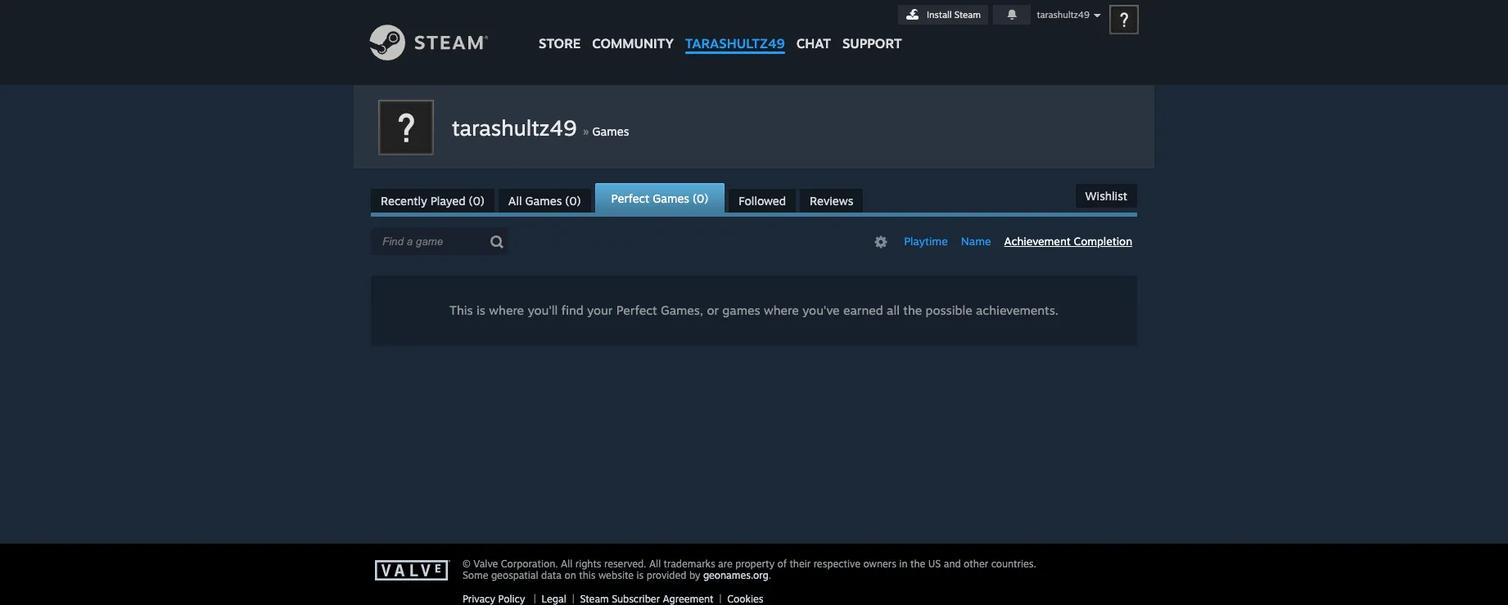 Task type: vqa. For each thing, say whether or not it's contained in the screenshot.
2nd Animated from left
no



Task type: locate. For each thing, give the bounding box(es) containing it.
all left rights
[[561, 558, 573, 571]]

the right all
[[903, 303, 922, 319]]

tarashultz49 link up all games (0) link
[[452, 115, 583, 141]]

0 vertical spatial tarashultz49 link
[[680, 0, 791, 59]]

this
[[579, 570, 596, 582]]

rights
[[575, 558, 602, 571]]

all
[[508, 194, 522, 208], [561, 558, 573, 571], [649, 558, 661, 571]]

perfect right your
[[616, 303, 657, 319]]

(0) inside all games (0) link
[[565, 194, 581, 208]]

»
[[583, 123, 589, 139]]

geonames.org link
[[703, 570, 769, 582]]

on
[[565, 570, 576, 582]]

tarashultz49 link
[[680, 0, 791, 59], [452, 115, 583, 141]]

possible
[[926, 303, 973, 319]]

(0)
[[693, 192, 709, 206], [469, 194, 485, 208], [565, 194, 581, 208]]

games inside tarashultz49 » games
[[592, 124, 629, 138]]

recently played (0)
[[381, 194, 485, 208]]

is right website
[[637, 570, 644, 582]]

tarashultz49
[[1037, 9, 1090, 20], [685, 35, 785, 52], [452, 115, 577, 141]]

achievements.
[[976, 303, 1059, 319]]

perfect down the games link
[[611, 192, 650, 206]]

(0) right played
[[469, 194, 485, 208]]

this
[[450, 303, 473, 319]]

where left you've
[[764, 303, 799, 319]]

1 vertical spatial is
[[637, 570, 644, 582]]

all games (0)
[[508, 194, 581, 208]]

(0) down tarashultz49 » games
[[565, 194, 581, 208]]

(0) inside recently played (0) link
[[469, 194, 485, 208]]

achievement completion
[[1004, 235, 1133, 248]]

install steam link
[[898, 5, 988, 25]]

website
[[599, 570, 634, 582]]

recently
[[381, 194, 427, 208]]

tarashultz49 » games
[[452, 115, 629, 141]]

where
[[489, 303, 524, 319], [764, 303, 799, 319]]

2 vertical spatial tarashultz49
[[452, 115, 577, 141]]

reserved.
[[604, 558, 647, 571]]

2 horizontal spatial (0)
[[693, 192, 709, 206]]

where left you'll
[[489, 303, 524, 319]]

0 vertical spatial the
[[903, 303, 922, 319]]

other
[[964, 558, 989, 571]]

1 horizontal spatial games
[[592, 124, 629, 138]]

(0) inside the perfect games (0) link
[[693, 192, 709, 206]]

0 horizontal spatial is
[[477, 303, 486, 319]]

your
[[587, 303, 613, 319]]

the right in
[[911, 558, 926, 571]]

the
[[903, 303, 922, 319], [911, 558, 926, 571]]

Find a game field
[[371, 228, 508, 256]]

perfect
[[611, 192, 650, 206], [616, 303, 657, 319]]

followed
[[739, 194, 786, 208]]

(0) left followed link in the top of the page
[[693, 192, 709, 206]]

games inside the perfect games (0) link
[[653, 192, 690, 206]]

1 horizontal spatial all
[[561, 558, 573, 571]]

games
[[592, 124, 629, 138], [653, 192, 690, 206], [525, 194, 562, 208]]

all right played
[[508, 194, 522, 208]]

0 horizontal spatial games
[[525, 194, 562, 208]]

(0) for all games (0)
[[565, 194, 581, 208]]

2 horizontal spatial games
[[653, 192, 690, 206]]

their
[[790, 558, 811, 571]]

achievement
[[1004, 235, 1071, 248]]

0 vertical spatial is
[[477, 303, 486, 319]]

games for perfect games (0)
[[653, 192, 690, 206]]

1 horizontal spatial is
[[637, 570, 644, 582]]

is
[[477, 303, 486, 319], [637, 570, 644, 582]]

all right reserved.
[[649, 558, 661, 571]]

respective
[[814, 558, 861, 571]]

by
[[689, 570, 701, 582]]

games inside all games (0) link
[[525, 194, 562, 208]]

support link
[[837, 0, 908, 56]]

all games (0) link
[[499, 189, 591, 213]]

1 vertical spatial tarashultz49
[[685, 35, 785, 52]]

some
[[463, 570, 489, 582]]

tarashultz49 link left chat
[[680, 0, 791, 59]]

valve logo image
[[375, 561, 454, 582]]

1 horizontal spatial where
[[764, 303, 799, 319]]

0 horizontal spatial where
[[489, 303, 524, 319]]

1 horizontal spatial tarashultz49
[[685, 35, 785, 52]]

you'll
[[528, 303, 558, 319]]

provided
[[647, 570, 687, 582]]

tarashultz49 inside 'link'
[[685, 35, 785, 52]]

1 horizontal spatial (0)
[[565, 194, 581, 208]]

games for all games (0)
[[525, 194, 562, 208]]

1 vertical spatial tarashultz49 link
[[452, 115, 583, 141]]

2 horizontal spatial tarashultz49
[[1037, 9, 1090, 20]]

1 where from the left
[[489, 303, 524, 319]]

0 horizontal spatial (0)
[[469, 194, 485, 208]]

1 vertical spatial the
[[911, 558, 926, 571]]

community link
[[587, 0, 680, 59]]

is right this
[[477, 303, 486, 319]]

0 vertical spatial tarashultz49
[[1037, 9, 1090, 20]]

the inside "© valve corporation. all rights reserved. all trademarks are property of their respective owners in the us and other countries. some geospatial data on this website is provided by geonames.org ."
[[911, 558, 926, 571]]



Task type: describe. For each thing, give the bounding box(es) containing it.
name button
[[956, 233, 996, 251]]

playtime
[[904, 235, 948, 248]]

all
[[887, 303, 900, 319]]

wishlist link
[[1076, 184, 1137, 208]]

games,
[[661, 303, 704, 319]]

install
[[927, 9, 952, 20]]

(0) for recently played (0)
[[469, 194, 485, 208]]

2 horizontal spatial all
[[649, 558, 661, 571]]

geonames.org
[[703, 570, 769, 582]]

1 horizontal spatial tarashultz49 link
[[680, 0, 791, 59]]

© valve corporation. all rights reserved. all trademarks are property of their respective owners in the us and other countries. some geospatial data on this website is provided by geonames.org .
[[463, 558, 1037, 582]]

games
[[723, 303, 760, 319]]

steam
[[955, 9, 981, 20]]

countries.
[[991, 558, 1037, 571]]

trademarks
[[664, 558, 715, 571]]

0 vertical spatial perfect
[[611, 192, 650, 206]]

community
[[592, 35, 674, 52]]

you've
[[803, 303, 840, 319]]

data
[[541, 570, 562, 582]]

install steam
[[927, 9, 981, 20]]

2 where from the left
[[764, 303, 799, 319]]

reviews
[[810, 194, 854, 208]]

and
[[944, 558, 961, 571]]

in
[[899, 558, 908, 571]]

.
[[769, 570, 771, 582]]

0 horizontal spatial tarashultz49 link
[[452, 115, 583, 141]]

played
[[430, 194, 466, 208]]

valve
[[474, 558, 498, 571]]

©
[[463, 558, 471, 571]]

perfect games (0) link
[[595, 183, 725, 213]]

earned
[[843, 303, 883, 319]]

name
[[961, 235, 991, 248]]

chat link
[[791, 0, 837, 56]]

geospatial
[[491, 570, 538, 582]]

this is where you'll find your perfect games, or games where you've earned all the possible achievements.
[[450, 303, 1059, 319]]

1 vertical spatial perfect
[[616, 303, 657, 319]]

corporation.
[[501, 558, 558, 571]]

perfect games (0)
[[611, 192, 709, 206]]

owners
[[864, 558, 897, 571]]

followed link
[[729, 189, 796, 213]]

0 horizontal spatial tarashultz49
[[452, 115, 577, 141]]

are
[[718, 558, 733, 571]]

store
[[539, 35, 581, 52]]

reviews link
[[800, 189, 863, 213]]

wishlist
[[1085, 189, 1128, 203]]

0 horizontal spatial all
[[508, 194, 522, 208]]

find
[[561, 303, 584, 319]]

games link
[[592, 124, 629, 138]]

chat
[[797, 35, 831, 52]]

of
[[778, 558, 787, 571]]

completion
[[1074, 235, 1133, 248]]

or
[[707, 303, 719, 319]]

us
[[928, 558, 941, 571]]

(0) for perfect games (0)
[[693, 192, 709, 206]]

playtime button
[[899, 233, 953, 251]]

recently played (0) link
[[371, 189, 494, 213]]

store link
[[533, 0, 587, 59]]

is inside "© valve corporation. all rights reserved. all trademarks are property of their respective owners in the us and other countries. some geospatial data on this website is provided by geonames.org ."
[[637, 570, 644, 582]]

property
[[736, 558, 775, 571]]

achievement completion button
[[999, 233, 1137, 251]]

support
[[843, 35, 902, 52]]



